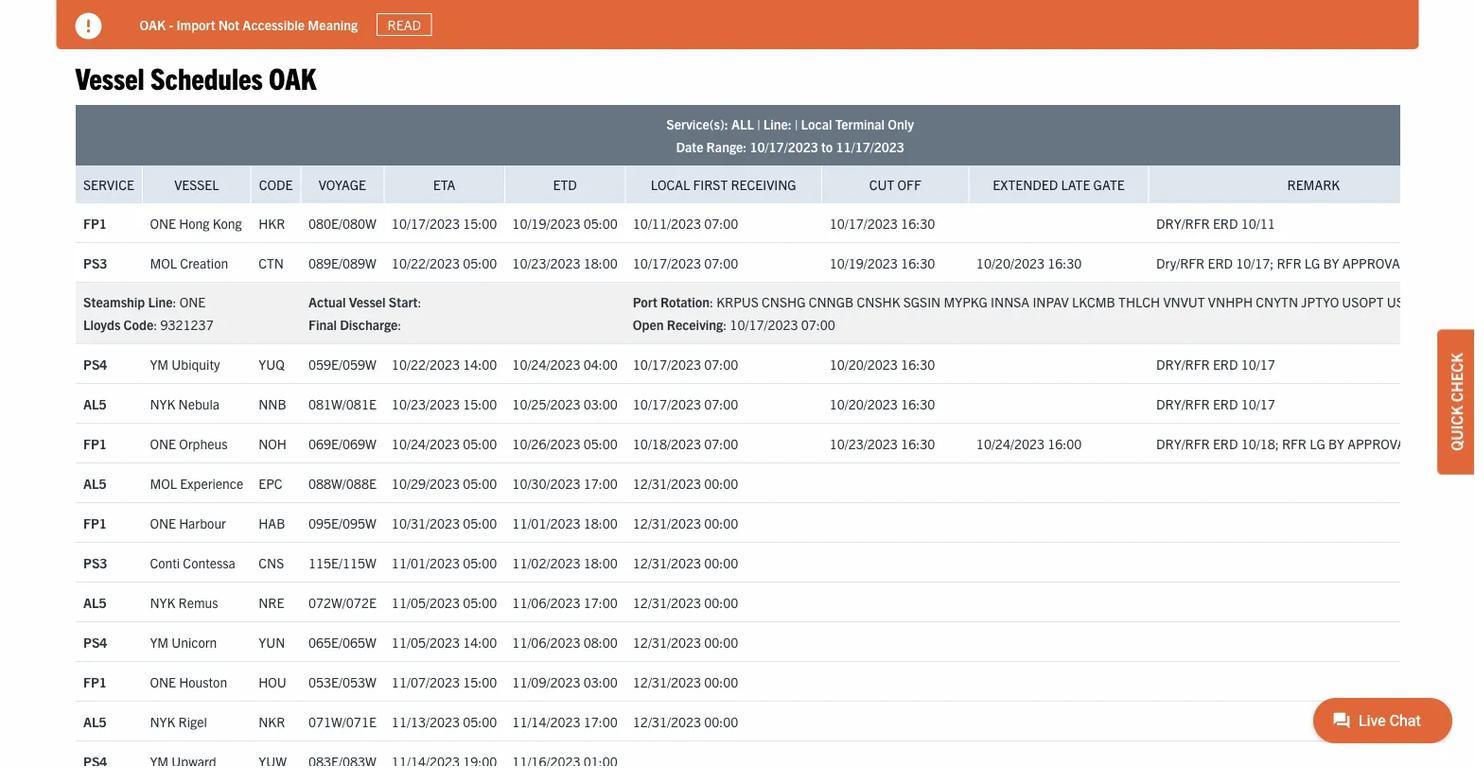 Task type: locate. For each thing, give the bounding box(es) containing it.
2 vertical spatial 10/20/2023 16:30
[[829, 396, 935, 413]]

: down start at the left top
[[397, 317, 401, 334]]

approval left quick
[[1347, 435, 1412, 452]]

10/20/2023 16:30 down cnshk
[[829, 356, 935, 373]]

ps3
[[83, 255, 107, 272], [83, 555, 107, 572]]

17:00
[[583, 475, 617, 492], [583, 594, 617, 611], [583, 714, 617, 731]]

2 dry/rfr erd 10/17 from the top
[[1156, 396, 1275, 413]]

| right all
[[757, 116, 760, 133]]

17:00 up the 08:00
[[583, 594, 617, 611]]

10/31/2023 05:00
[[391, 515, 497, 532]]

16:30 for 10/19/2023 05:00
[[901, 215, 935, 232]]

10/19/2023
[[512, 215, 580, 232], [829, 255, 898, 272]]

0 vertical spatial 10/23/2023
[[512, 255, 580, 272]]

0 vertical spatial vessel
[[75, 59, 145, 96]]

one hong kong
[[149, 215, 242, 232]]

meaning
[[308, 16, 358, 33]]

12/31/2023 for 11/09/2023 03:00
[[633, 674, 701, 691]]

-
[[169, 16, 173, 33]]

2 al5 from the top
[[83, 475, 106, 492]]

nnb
[[258, 396, 286, 413]]

erd for 10/26/2023 05:00
[[1213, 435, 1238, 452]]

6 00:00 from the top
[[704, 674, 738, 691]]

10/17/2023 07:00
[[633, 255, 738, 272], [633, 356, 738, 373], [633, 396, 738, 413]]

0 vertical spatial lg
[[1304, 255, 1320, 272]]

1 horizontal spatial code
[[259, 177, 292, 194]]

1 ym from the top
[[149, 356, 168, 373]]

ps4 left ym unicorn
[[83, 634, 107, 651]]

uslax
[[1387, 294, 1427, 311]]

5 12/31/2023 00:00 from the top
[[633, 634, 738, 651]]

1 vertical spatial oak
[[269, 59, 316, 96]]

local up "to" in the top of the page
[[801, 116, 832, 133]]

00:00 for 11/09/2023 03:00
[[704, 674, 738, 691]]

: down line
[[153, 317, 157, 334]]

11/01/2023 down 10/31/2023
[[391, 555, 460, 572]]

2 12/31/2023 from the top
[[633, 515, 701, 532]]

al5
[[83, 396, 106, 413], [83, 475, 106, 492], [83, 594, 106, 611], [83, 714, 106, 731]]

by for 10/18;
[[1328, 435, 1344, 452]]

one left houston
[[149, 674, 176, 691]]

0 vertical spatial rfr
[[1277, 255, 1301, 272]]

10/17/2023 down line:
[[750, 139, 818, 156]]

2 vertical spatial 18:00
[[583, 555, 617, 572]]

dry/rfr
[[1156, 215, 1210, 232], [1156, 356, 1210, 373], [1156, 396, 1210, 413], [1156, 435, 1210, 452]]

11/01/2023 05:00
[[391, 555, 497, 572]]

07:00 down krpus
[[704, 356, 738, 373]]

11/06/2023 08:00
[[512, 634, 617, 651]]

2 11/06/2023 from the top
[[512, 634, 580, 651]]

11/06/2023 up 11/09/2023
[[512, 634, 580, 651]]

code down line
[[123, 317, 153, 334]]

service(s):
[[666, 116, 728, 133]]

erd left 10/17;
[[1208, 255, 1233, 272]]

05:00 down 11/07/2023 15:00
[[463, 714, 497, 731]]

12/31/2023
[[633, 475, 701, 492], [633, 515, 701, 532], [633, 555, 701, 572], [633, 594, 701, 611], [633, 634, 701, 651], [633, 674, 701, 691], [633, 714, 701, 731]]

10/17/2023 down "10/11/2023"
[[633, 255, 701, 272]]

1 vertical spatial vessel
[[174, 177, 219, 194]]

07:00 for 10/24/2023 04:00
[[704, 356, 738, 373]]

1 03:00 from the top
[[583, 396, 617, 413]]

steamship
[[83, 294, 145, 311]]

11/01/2023 for 11/01/2023 18:00
[[512, 515, 580, 532]]

16:30 for 10/23/2023 18:00
[[901, 255, 935, 272]]

080e/080w
[[308, 215, 376, 232]]

03:00 for 11/09/2023 03:00
[[583, 674, 617, 691]]

1 fp1 from the top
[[83, 215, 106, 232]]

1 10/17 from the top
[[1241, 356, 1275, 373]]

dry/rfr for 10/24/2023 04:00
[[1156, 356, 1210, 373]]

10/23/2023 for 10/23/2023 16:30
[[829, 435, 898, 452]]

1 vertical spatial mol
[[149, 475, 176, 492]]

07:00 down the cnngb
[[801, 317, 835, 334]]

eta
[[433, 177, 455, 194]]

10/25/2023 03:00
[[512, 396, 617, 413]]

erd down the vnhph
[[1213, 356, 1238, 373]]

05:00 up 10/29/2023 05:00
[[463, 435, 497, 452]]

cnshg
[[761, 294, 805, 311]]

05:00 for 10/29/2023 05:00
[[463, 475, 497, 492]]

18:00 down the 10/19/2023 05:00
[[583, 255, 617, 272]]

14:00 for 11/05/2023 14:00
[[463, 634, 497, 651]]

vessel up one hong kong
[[174, 177, 219, 194]]

one houston
[[149, 674, 227, 691]]

dry/rfr erd 10/17 down the vnhph
[[1156, 356, 1275, 373]]

dry/rfr erd 10/17
[[1156, 356, 1275, 373], [1156, 396, 1275, 413]]

05:00 up 10/31/2023 05:00
[[463, 475, 497, 492]]

0 vertical spatial receiving
[[731, 177, 796, 194]]

15:00 up 11/13/2023 05:00
[[463, 674, 497, 691]]

fp1 for one hong kong
[[83, 215, 106, 232]]

2 vertical spatial 10/20/2023
[[829, 396, 898, 413]]

2 03:00 from the top
[[583, 674, 617, 691]]

7 12/31/2023 00:00 from the top
[[633, 714, 738, 731]]

nyk left remus
[[149, 594, 175, 611]]

mol experience
[[149, 475, 243, 492]]

fp1 left one houston at the left of page
[[83, 674, 106, 691]]

1 vertical spatial by
[[1328, 435, 1344, 452]]

3 nyk from the top
[[149, 714, 175, 731]]

1 vertical spatial 18:00
[[583, 515, 617, 532]]

10/17 down cnytn
[[1241, 356, 1275, 373]]

1 vertical spatial nyk
[[149, 594, 175, 611]]

dry/rfr erd 10/17; rfr lg by approval
[[1156, 255, 1407, 272]]

15:00
[[463, 215, 497, 232], [463, 396, 497, 413], [463, 674, 497, 691]]

2 horizontal spatial vessel
[[349, 294, 385, 311]]

10/23/2023
[[512, 255, 580, 272], [391, 396, 460, 413], [829, 435, 898, 452]]

1 vertical spatial 14:00
[[463, 634, 497, 651]]

lg up jptyo
[[1304, 255, 1320, 272]]

10/20/2023
[[976, 255, 1044, 272], [829, 356, 898, 373], [829, 396, 898, 413]]

0 horizontal spatial 10/24/2023
[[391, 435, 460, 452]]

one left hong
[[149, 215, 176, 232]]

dry/rfr erd 10/11
[[1156, 215, 1275, 232]]

1 17:00 from the top
[[583, 475, 617, 492]]

dry/rfr erd 10/17 up 10/18;
[[1156, 396, 1275, 413]]

05:00 up the 11/05/2023 14:00
[[463, 594, 497, 611]]

3 fp1 from the top
[[83, 515, 106, 532]]

ym for ym ubiquity
[[149, 356, 168, 373]]

1 10/17/2023 07:00 from the top
[[633, 255, 738, 272]]

10/17 up 10/18;
[[1241, 396, 1275, 413]]

0 vertical spatial 15:00
[[463, 215, 497, 232]]

0 vertical spatial 10/19/2023
[[512, 215, 580, 232]]

12/31/2023 for 11/14/2023 17:00
[[633, 714, 701, 731]]

1 vertical spatial 10/20/2023
[[829, 356, 898, 373]]

2 horizontal spatial 10/23/2023
[[829, 435, 898, 452]]

10/17/2023 07:00 down open
[[633, 356, 738, 373]]

1 horizontal spatial local
[[801, 116, 832, 133]]

10/17/2023 up 10/18/2023
[[633, 396, 701, 413]]

lg right 10/18;
[[1310, 435, 1325, 452]]

10/22/2023 up 10/23/2023 15:00 in the left bottom of the page
[[391, 356, 460, 373]]

erd left 10/18;
[[1213, 435, 1238, 452]]

all
[[731, 116, 754, 133]]

al5 for mol experience
[[83, 475, 106, 492]]

10/19/2023 16:30
[[829, 255, 935, 272]]

10/20/2023 up the innsa
[[976, 255, 1044, 272]]

1 horizontal spatial vessel
[[174, 177, 219, 194]]

0 vertical spatial 10/20/2023 16:30
[[976, 255, 1082, 272]]

by
[[1323, 255, 1339, 272], [1328, 435, 1344, 452]]

1 dry/rfr from the top
[[1156, 215, 1210, 232]]

3 dry/rfr from the top
[[1156, 396, 1210, 413]]

1 15:00 from the top
[[463, 215, 497, 232]]

1 ps3 from the top
[[83, 255, 107, 272]]

2 ym from the top
[[149, 634, 168, 651]]

11/05/2023
[[391, 594, 460, 611], [391, 634, 460, 651]]

4 12/31/2023 00:00 from the top
[[633, 594, 738, 611]]

1 vertical spatial 11/01/2023
[[391, 555, 460, 572]]

10/20/2023 up 10/23/2023 16:30
[[829, 396, 898, 413]]

05:00 up 10/23/2023 18:00
[[583, 215, 617, 232]]

1 al5 from the top
[[83, 396, 106, 413]]

one for hong
[[149, 215, 176, 232]]

local inside the service(s): all | line: | local terminal only date range: 10/17/2023 to 11/17/2023
[[801, 116, 832, 133]]

ym left "ubiquity"
[[149, 356, 168, 373]]

7 12/31/2023 from the top
[[633, 714, 701, 731]]

nre
[[258, 594, 284, 611]]

1 horizontal spatial 10/19/2023
[[829, 255, 898, 272]]

1 vertical spatial 15:00
[[463, 396, 497, 413]]

07:00 down local first receiving
[[704, 215, 738, 232]]

07:00 for 10/25/2023 03:00
[[704, 396, 738, 413]]

2 ps4 from the top
[[83, 634, 107, 651]]

ps3 up 'steamship'
[[83, 255, 107, 272]]

1 vertical spatial ps3
[[83, 555, 107, 572]]

6 12/31/2023 00:00 from the top
[[633, 674, 738, 691]]

line:
[[763, 116, 792, 133]]

4 fp1 from the top
[[83, 674, 106, 691]]

one inside steamship line : one lloyds code : 9321237
[[179, 294, 205, 311]]

nyk
[[149, 396, 175, 413], [149, 594, 175, 611], [149, 714, 175, 731]]

10/20/2023 16:30 for 03:00
[[829, 396, 935, 413]]

12/31/2023 00:00 for 11/09/2023 03:00
[[633, 674, 738, 691]]

10/24/2023 for 10/24/2023 05:00
[[391, 435, 460, 452]]

by for 10/17;
[[1323, 255, 1339, 272]]

2 vertical spatial 15:00
[[463, 674, 497, 691]]

18:00 down 10/30/2023 17:00
[[583, 515, 617, 532]]

0 vertical spatial ps3
[[83, 255, 107, 272]]

0 horizontal spatial local
[[651, 177, 690, 194]]

discharge
[[339, 317, 397, 334]]

voyage
[[318, 177, 366, 194]]

1 vertical spatial 10/22/2023
[[391, 356, 460, 373]]

1 14:00 from the top
[[463, 356, 497, 373]]

05:00 for 11/01/2023 05:00
[[463, 555, 497, 572]]

: up 9321237
[[172, 294, 176, 311]]

17:00 down 10/26/2023 05:00
[[583, 475, 617, 492]]

0 vertical spatial by
[[1323, 255, 1339, 272]]

1 11/05/2023 from the top
[[391, 594, 460, 611]]

0 vertical spatial 10/22/2023
[[391, 255, 460, 272]]

0 horizontal spatial 10/23/2023
[[391, 396, 460, 413]]

095e/095w
[[308, 515, 376, 532]]

0 vertical spatial 11/05/2023
[[391, 594, 460, 611]]

10/17/2023 16:30
[[829, 215, 935, 232]]

mol for mol experience
[[149, 475, 176, 492]]

0 horizontal spatial 10/19/2023
[[512, 215, 580, 232]]

10/24/2023 left 16:00
[[976, 435, 1044, 452]]

10/11
[[1241, 215, 1275, 232]]

one left orpheus
[[149, 435, 176, 452]]

extended late gate
[[993, 177, 1125, 194]]

0 vertical spatial 03:00
[[583, 396, 617, 413]]

code up hkr
[[259, 177, 292, 194]]

inpav
[[1032, 294, 1069, 311]]

1 10/22/2023 from the top
[[391, 255, 460, 272]]

local up "10/11/2023"
[[651, 177, 690, 194]]

2 vertical spatial nyk
[[149, 714, 175, 731]]

10/24/2023 for 10/24/2023 04:00
[[512, 356, 580, 373]]

2 11/05/2023 from the top
[[391, 634, 460, 651]]

0 horizontal spatial receiving
[[666, 317, 723, 334]]

code inside steamship line : one lloyds code : 9321237
[[123, 317, 153, 334]]

10/20/2023 16:30 for 04:00
[[829, 356, 935, 373]]

1 dry/rfr erd 10/17 from the top
[[1156, 356, 1275, 373]]

10/17/2023 07:00 up rotation
[[633, 255, 738, 272]]

dry/rfr for 10/25/2023 03:00
[[1156, 396, 1210, 413]]

18:00 for 11/02/2023 18:00
[[583, 555, 617, 572]]

18:00 down 11/01/2023 18:00
[[583, 555, 617, 572]]

vnvut
[[1163, 294, 1205, 311]]

1 nyk from the top
[[149, 396, 175, 413]]

approval for dry/rfr erd 10/17; rfr lg by approval
[[1342, 255, 1407, 272]]

0 vertical spatial code
[[259, 177, 292, 194]]

1 vertical spatial approval
[[1347, 435, 1412, 452]]

1 vertical spatial 03:00
[[583, 674, 617, 691]]

0 horizontal spatial vessel
[[75, 59, 145, 96]]

10/24/2023 16:00
[[976, 435, 1082, 452]]

1 vertical spatial ym
[[149, 634, 168, 651]]

3 12/31/2023 from the top
[[633, 555, 701, 572]]

1 vertical spatial 10/17
[[1241, 396, 1275, 413]]

1 11/06/2023 from the top
[[512, 594, 580, 611]]

5 12/31/2023 from the top
[[633, 634, 701, 651]]

1 vertical spatial 11/06/2023
[[512, 634, 580, 651]]

11/06/2023 for 11/06/2023 08:00
[[512, 634, 580, 651]]

1 vertical spatial 10/23/2023
[[391, 396, 460, 413]]

071w/071e
[[308, 714, 376, 731]]

harbour
[[179, 515, 226, 532]]

1 vertical spatial 17:00
[[583, 594, 617, 611]]

0 horizontal spatial code
[[123, 317, 153, 334]]

05:00 for 10/31/2023 05:00
[[463, 515, 497, 532]]

2 10/17 from the top
[[1241, 396, 1275, 413]]

4 00:00 from the top
[[704, 594, 738, 611]]

10/20/2023 for 10/24/2023 04:00
[[829, 356, 898, 373]]

0 vertical spatial 10/17/2023 07:00
[[633, 255, 738, 272]]

11/06/2023 17:00
[[512, 594, 617, 611]]

1 vertical spatial 10/20/2023 16:30
[[829, 356, 935, 373]]

1 vertical spatial dry/rfr erd 10/17
[[1156, 396, 1275, 413]]

10/20/2023 down cnshk
[[829, 356, 898, 373]]

115e/115w
[[308, 555, 376, 572]]

vessel up discharge
[[349, 294, 385, 311]]

one up 9321237
[[179, 294, 205, 311]]

receiving down range:
[[731, 177, 796, 194]]

5 00:00 from the top
[[704, 634, 738, 651]]

6 12/31/2023 from the top
[[633, 674, 701, 691]]

code
[[259, 177, 292, 194], [123, 317, 153, 334]]

2 dry/rfr from the top
[[1156, 356, 1210, 373]]

2 10/22/2023 from the top
[[391, 356, 460, 373]]

2 17:00 from the top
[[583, 594, 617, 611]]

05:00 down 10/31/2023 05:00
[[463, 555, 497, 572]]

houston
[[179, 674, 227, 691]]

0 vertical spatial 10/17
[[1241, 356, 1275, 373]]

approval up usopt
[[1342, 255, 1407, 272]]

1 horizontal spatial |
[[795, 116, 798, 133]]

10/19/2023 up cnshk
[[829, 255, 898, 272]]

1 vertical spatial 10/17/2023 07:00
[[633, 356, 738, 373]]

0 vertical spatial nyk
[[149, 396, 175, 413]]

2 15:00 from the top
[[463, 396, 497, 413]]

10/22/2023 for 10/22/2023 05:00
[[391, 255, 460, 272]]

2 nyk from the top
[[149, 594, 175, 611]]

rfr for 10/18;
[[1282, 435, 1307, 452]]

0 horizontal spatial 11/01/2023
[[391, 555, 460, 572]]

1 12/31/2023 00:00 from the top
[[633, 475, 738, 492]]

12/31/2023 for 10/30/2023 17:00
[[633, 475, 701, 492]]

2 fp1 from the top
[[83, 435, 106, 452]]

12/31/2023 for 11/01/2023 18:00
[[633, 515, 701, 532]]

fp1 for one houston
[[83, 674, 106, 691]]

2 ps3 from the top
[[83, 555, 107, 572]]

17:00 for 11/06/2023 17:00
[[583, 594, 617, 611]]

ps4 for ym unicorn
[[83, 634, 107, 651]]

10/23/2023 for 10/23/2023 15:00
[[391, 396, 460, 413]]

03:00 down the 08:00
[[583, 674, 617, 691]]

mol up one harbour
[[149, 475, 176, 492]]

04:00
[[583, 356, 617, 373]]

1 horizontal spatial 11/01/2023
[[512, 515, 580, 532]]

10/22/2023 14:00
[[391, 356, 497, 373]]

3 00:00 from the top
[[704, 555, 738, 572]]

05:00
[[583, 215, 617, 232], [463, 255, 497, 272], [463, 435, 497, 452], [583, 435, 617, 452], [463, 475, 497, 492], [463, 515, 497, 532], [463, 555, 497, 572], [463, 594, 497, 611], [463, 714, 497, 731]]

one left harbour on the bottom of the page
[[149, 515, 176, 532]]

07:00 up krpus
[[704, 255, 738, 272]]

07:00 right 10/18/2023
[[704, 435, 738, 452]]

0 vertical spatial oak
[[140, 16, 166, 33]]

nyk for nyk rigel
[[149, 714, 175, 731]]

10/20/2023 for 10/25/2023 03:00
[[829, 396, 898, 413]]

vessel for vessel schedules oak
[[75, 59, 145, 96]]

by up jptyo
[[1323, 255, 1339, 272]]

1 mol from the top
[[149, 255, 176, 272]]

05:00 for 10/26/2023 05:00
[[583, 435, 617, 452]]

0 vertical spatial 11/01/2023
[[512, 515, 580, 532]]

11/06/2023 for 11/06/2023 17:00
[[512, 594, 580, 611]]

1 vertical spatial receiving
[[666, 317, 723, 334]]

11/05/2023 down "11/01/2023 05:00"
[[391, 594, 460, 611]]

1 00:00 from the top
[[704, 475, 738, 492]]

0 vertical spatial ps4
[[83, 356, 107, 373]]

final
[[308, 317, 336, 334]]

12/31/2023 for 11/02/2023 18:00
[[633, 555, 701, 572]]

receiving inside "port rotation : krpus cnshg cnngb cnshk sgsin mypkg innsa inpav lkcmb thlch vnvut vnhph cnytn jptyo usopt uslax tpoak open receiving : 10/17/2023 07:00"
[[666, 317, 723, 334]]

0 vertical spatial 17:00
[[583, 475, 617, 492]]

14:00 up 10/23/2023 15:00 in the left bottom of the page
[[463, 356, 497, 373]]

1 vertical spatial ps4
[[83, 634, 107, 651]]

dry/rfr erd 10/17 for 10/25/2023 03:00
[[1156, 396, 1275, 413]]

erd left "10/11"
[[1213, 215, 1238, 232]]

10/17/2023 07:00 up 10/18/2023 07:00
[[633, 396, 738, 413]]

1 vertical spatial lg
[[1310, 435, 1325, 452]]

erd up dry/rfr erd 10/18; rfr lg by approval
[[1213, 396, 1238, 413]]

3 10/17/2023 07:00 from the top
[[633, 396, 738, 413]]

03:00 for 10/25/2023 03:00
[[583, 396, 617, 413]]

ym left unicorn
[[149, 634, 168, 651]]

2 horizontal spatial 10/24/2023
[[976, 435, 1044, 452]]

3 15:00 from the top
[[463, 674, 497, 691]]

lg for 10/18;
[[1310, 435, 1325, 452]]

11/07/2023
[[391, 674, 460, 691]]

10/24/2023 up 10/29/2023
[[391, 435, 460, 452]]

oak left -
[[140, 16, 166, 33]]

oak down accessible
[[269, 59, 316, 96]]

1 vertical spatial local
[[651, 177, 690, 194]]

ctn
[[258, 255, 283, 272]]

16:30 for 10/24/2023 04:00
[[901, 356, 935, 373]]

10/20/2023 16:30 up 10/23/2023 16:30
[[829, 396, 935, 413]]

oak - import not accessible meaning
[[140, 16, 358, 33]]

4 12/31/2023 from the top
[[633, 594, 701, 611]]

0 vertical spatial local
[[801, 116, 832, 133]]

059e/059w
[[308, 356, 376, 373]]

1 ps4 from the top
[[83, 356, 107, 373]]

1 horizontal spatial 10/23/2023
[[512, 255, 580, 272]]

2 vertical spatial 10/17/2023 07:00
[[633, 396, 738, 413]]

ps3 left conti
[[83, 555, 107, 572]]

10/23/2023 15:00
[[391, 396, 497, 413]]

0 vertical spatial mol
[[149, 255, 176, 272]]

3 18:00 from the top
[[583, 555, 617, 572]]

0 vertical spatial ym
[[149, 356, 168, 373]]

1 12/31/2023 from the top
[[633, 475, 701, 492]]

quick check
[[1447, 353, 1466, 451]]

ps4 down "lloyds"
[[83, 356, 107, 373]]

0 vertical spatial 18:00
[[583, 255, 617, 272]]

18:00
[[583, 255, 617, 272], [583, 515, 617, 532], [583, 555, 617, 572]]

lkcmb
[[1072, 294, 1115, 311]]

15:00 up 10/24/2023 05:00
[[463, 396, 497, 413]]

2 14:00 from the top
[[463, 634, 497, 651]]

1 vertical spatial code
[[123, 317, 153, 334]]

0 vertical spatial 11/06/2023
[[512, 594, 580, 611]]

nyk left "nebula"
[[149, 396, 175, 413]]

one for houston
[[149, 674, 176, 691]]

4 al5 from the top
[[83, 714, 106, 731]]

7 00:00 from the top
[[704, 714, 738, 731]]

nyk for nyk remus
[[149, 594, 175, 611]]

07:00 up 10/18/2023 07:00
[[704, 396, 738, 413]]

hou
[[258, 674, 286, 691]]

erd for 10/25/2023 03:00
[[1213, 396, 1238, 413]]

fp1 left one harbour
[[83, 515, 106, 532]]

1 vertical spatial 11/05/2023
[[391, 634, 460, 651]]

10/18;
[[1241, 435, 1279, 452]]

4 dry/rfr from the top
[[1156, 435, 1210, 452]]

18:00 for 10/23/2023 18:00
[[583, 255, 617, 272]]

0 horizontal spatial |
[[757, 116, 760, 133]]

10/17;
[[1236, 255, 1274, 272]]

2 vertical spatial 10/23/2023
[[829, 435, 898, 452]]

2 10/17/2023 07:00 from the top
[[633, 356, 738, 373]]

fp1 left one orpheus
[[83, 435, 106, 452]]

10/23/2023 for 10/23/2023 18:00
[[512, 255, 580, 272]]

1 vertical spatial 10/19/2023
[[829, 255, 898, 272]]

mol up line
[[149, 255, 176, 272]]

2 mol from the top
[[149, 475, 176, 492]]

3 12/31/2023 00:00 from the top
[[633, 555, 738, 572]]

1 18:00 from the top
[[583, 255, 617, 272]]

rfr right 10/17;
[[1277, 255, 1301, 272]]

by right 10/18;
[[1328, 435, 1344, 452]]

10/17/2023 inside the service(s): all | line: | local terminal only date range: 10/17/2023 to 11/17/2023
[[750, 139, 818, 156]]

10/20/2023 16:30 up the innsa
[[976, 255, 1082, 272]]

11/09/2023
[[512, 674, 580, 691]]

vessel schedules oak
[[75, 59, 316, 96]]

2 18:00 from the top
[[583, 515, 617, 532]]

0 vertical spatial dry/rfr erd 10/17
[[1156, 356, 1275, 373]]

2 vertical spatial 17:00
[[583, 714, 617, 731]]

0 vertical spatial 14:00
[[463, 356, 497, 373]]

03:00 down the 04:00
[[583, 396, 617, 413]]

3 17:00 from the top
[[583, 714, 617, 731]]

0 vertical spatial approval
[[1342, 255, 1407, 272]]

to
[[821, 139, 833, 156]]

11/05/2023 for 11/05/2023 05:00
[[391, 594, 460, 611]]

14:00 up 11/07/2023 15:00
[[463, 634, 497, 651]]

1 horizontal spatial 10/24/2023
[[512, 356, 580, 373]]

schedules
[[151, 59, 263, 96]]

05:00 up 10/30/2023 17:00
[[583, 435, 617, 452]]

2 12/31/2023 00:00 from the top
[[633, 515, 738, 532]]

cnshk
[[857, 294, 900, 311]]

receiving
[[731, 177, 796, 194], [666, 317, 723, 334]]

read link
[[377, 13, 432, 36]]

11/05/2023 up the 11/07/2023
[[391, 634, 460, 651]]

1 vertical spatial rfr
[[1282, 435, 1307, 452]]

0 horizontal spatial oak
[[140, 16, 166, 33]]

2 vertical spatial vessel
[[349, 294, 385, 311]]

| right line:
[[795, 116, 798, 133]]

05:00 down 10/17/2023 15:00
[[463, 255, 497, 272]]

3 al5 from the top
[[83, 594, 106, 611]]

10/17/2023 down cnshg
[[730, 317, 798, 334]]

1 horizontal spatial receiving
[[731, 177, 796, 194]]

05:00 for 10/24/2023 05:00
[[463, 435, 497, 452]]

nyk left rigel
[[149, 714, 175, 731]]

00:00 for 11/02/2023 18:00
[[704, 555, 738, 572]]

2 00:00 from the top
[[704, 515, 738, 532]]



Task type: describe. For each thing, give the bounding box(es) containing it.
10/22/2023 for 10/22/2023 14:00
[[391, 356, 460, 373]]

10/23/2023 16:30
[[829, 435, 935, 452]]

date
[[676, 139, 703, 156]]

11/13/2023
[[391, 714, 460, 731]]

10/18/2023 07:00
[[633, 435, 738, 452]]

14:00 for 10/22/2023 14:00
[[463, 356, 497, 373]]

16:30 for 10/26/2023 05:00
[[901, 435, 935, 452]]

11/14/2023
[[512, 714, 580, 731]]

al5 for nyk nebula
[[83, 396, 106, 413]]

: down krpus
[[723, 317, 727, 334]]

15:00 for 10/17/2023 15:00
[[463, 215, 497, 232]]

15:00 for 11/07/2023 15:00
[[463, 674, 497, 691]]

dry/rfr for 10/26/2023 05:00
[[1156, 435, 1210, 452]]

11/01/2023 18:00
[[512, 515, 617, 532]]

one orpheus
[[149, 435, 227, 452]]

erd for 10/24/2023 04:00
[[1213, 356, 1238, 373]]

cns
[[258, 555, 284, 572]]

16:00
[[1047, 435, 1082, 452]]

11/02/2023
[[512, 555, 580, 572]]

service(s): all | line: | local terminal only date range: 10/17/2023 to 11/17/2023
[[666, 116, 914, 156]]

actual
[[308, 294, 345, 311]]

cut
[[869, 177, 894, 194]]

10/23/2023 18:00
[[512, 255, 617, 272]]

: left krpus
[[709, 294, 713, 311]]

tpoak
[[1430, 294, 1471, 311]]

ps3 for mol creation
[[83, 255, 107, 272]]

11/09/2023 03:00
[[512, 674, 617, 691]]

16:30 for 10/25/2023 03:00
[[901, 396, 935, 413]]

hong
[[179, 215, 209, 232]]

line
[[148, 294, 172, 311]]

remark
[[1287, 177, 1340, 194]]

11/01/2023 for 11/01/2023 05:00
[[391, 555, 460, 572]]

fp1 for one orpheus
[[83, 435, 106, 452]]

10/11/2023
[[633, 215, 701, 232]]

ubiquity
[[171, 356, 220, 373]]

mypkg
[[944, 294, 988, 311]]

11/05/2023 14:00
[[391, 634, 497, 651]]

10/30/2023 17:00
[[512, 475, 617, 492]]

2 | from the left
[[795, 116, 798, 133]]

conti contessa
[[149, 555, 235, 572]]

remus
[[178, 594, 218, 611]]

gate
[[1093, 177, 1125, 194]]

quick check link
[[1438, 330, 1476, 475]]

11/05/2023 for 11/05/2023 14:00
[[391, 634, 460, 651]]

05:00 for 10/19/2023 05:00
[[583, 215, 617, 232]]

solid image
[[75, 13, 102, 39]]

10/17/2023 07:00 for 10/23/2023 18:00
[[633, 255, 738, 272]]

yun
[[258, 634, 285, 651]]

: down 10/22/2023 05:00 at the left top
[[417, 294, 421, 311]]

nebula
[[178, 396, 219, 413]]

10/17 for 10/25/2023 03:00
[[1241, 396, 1275, 413]]

07:00 for 10/19/2023 05:00
[[704, 215, 738, 232]]

00:00 for 11/06/2023 08:00
[[704, 634, 738, 651]]

00:00 for 11/01/2023 18:00
[[704, 515, 738, 532]]

1 | from the left
[[757, 116, 760, 133]]

nyk for nyk nebula
[[149, 396, 175, 413]]

10/17/2023 15:00
[[391, 215, 497, 232]]

10/19/2023 for 10/19/2023 05:00
[[512, 215, 580, 232]]

first
[[693, 177, 728, 194]]

11/13/2023 05:00
[[391, 714, 497, 731]]

05:00 for 11/05/2023 05:00
[[463, 594, 497, 611]]

069e/069w
[[308, 435, 376, 452]]

ps3 for conti contessa
[[83, 555, 107, 572]]

00:00 for 10/30/2023 17:00
[[704, 475, 738, 492]]

12/31/2023 00:00 for 11/06/2023 17:00
[[633, 594, 738, 611]]

sgsin
[[903, 294, 940, 311]]

erd for 10/23/2023 18:00
[[1208, 255, 1233, 272]]

12/31/2023 for 11/06/2023 17:00
[[633, 594, 701, 611]]

mol creation
[[149, 255, 228, 272]]

10/17 for 10/24/2023 04:00
[[1241, 356, 1275, 373]]

12/31/2023 00:00 for 10/30/2023 17:00
[[633, 475, 738, 492]]

11/07/2023 15:00
[[391, 674, 497, 691]]

ps4 for ym ubiquity
[[83, 356, 107, 373]]

10/17/2023 07:00 for 10/25/2023 03:00
[[633, 396, 738, 413]]

terminal
[[835, 116, 885, 133]]

etd
[[553, 177, 577, 194]]

service
[[83, 177, 134, 194]]

fp1 for one harbour
[[83, 515, 106, 532]]

10/18/2023
[[633, 435, 701, 452]]

12/31/2023 00:00 for 11/01/2023 18:00
[[633, 515, 738, 532]]

al5 for nyk rigel
[[83, 714, 106, 731]]

10/19/2023 for 10/19/2023 16:30
[[829, 255, 898, 272]]

conti
[[149, 555, 180, 572]]

10/29/2023 05:00
[[391, 475, 497, 492]]

quick
[[1447, 406, 1466, 451]]

18:00 for 11/01/2023 18:00
[[583, 515, 617, 532]]

experience
[[179, 475, 243, 492]]

thlch
[[1118, 294, 1160, 311]]

one for orpheus
[[149, 435, 176, 452]]

vessel inside actual vessel start : final discharge :
[[349, 294, 385, 311]]

approval for dry/rfr erd 10/18; rfr lg by approval
[[1347, 435, 1412, 452]]

port rotation : krpus cnshg cnngb cnshk sgsin mypkg innsa inpav lkcmb thlch vnvut vnhph cnytn jptyo usopt uslax tpoak open receiving : 10/17/2023 07:00
[[633, 294, 1471, 334]]

innsa
[[991, 294, 1029, 311]]

12/31/2023 00:00 for 11/02/2023 18:00
[[633, 555, 738, 572]]

import
[[176, 16, 215, 33]]

11/14/2023 17:00
[[512, 714, 617, 731]]

15:00 for 10/23/2023 15:00
[[463, 396, 497, 413]]

05:00 for 11/13/2023 05:00
[[463, 714, 497, 731]]

accessible
[[243, 16, 305, 33]]

erd for 10/19/2023 05:00
[[1213, 215, 1238, 232]]

extended
[[993, 177, 1058, 194]]

al5 for nyk remus
[[83, 594, 106, 611]]

17:00 for 11/14/2023 17:00
[[583, 714, 617, 731]]

steamship line : one lloyds code : 9321237
[[83, 294, 213, 334]]

nkr
[[258, 714, 285, 731]]

nyk nebula
[[149, 396, 219, 413]]

1 horizontal spatial oak
[[269, 59, 316, 96]]

cnngb
[[808, 294, 854, 311]]

rfr for 10/17;
[[1277, 255, 1301, 272]]

read
[[388, 16, 421, 33]]

creation
[[179, 255, 228, 272]]

dry/rfr for 10/19/2023 05:00
[[1156, 215, 1210, 232]]

00:00 for 11/14/2023 17:00
[[704, 714, 738, 731]]

vessel for vessel
[[174, 177, 219, 194]]

10/24/2023 for 10/24/2023 16:00
[[976, 435, 1044, 452]]

10/31/2023
[[391, 515, 460, 532]]

10/17/2023 down eta
[[391, 215, 460, 232]]

rigel
[[178, 714, 207, 731]]

05:00 for 10/22/2023 05:00
[[463, 255, 497, 272]]

one for harbour
[[149, 515, 176, 532]]

10/17/2023 down open
[[633, 356, 701, 373]]

lg for 10/17;
[[1304, 255, 1320, 272]]

17:00 for 10/30/2023 17:00
[[583, 475, 617, 492]]

10/24/2023 05:00
[[391, 435, 497, 452]]

hkr
[[258, 215, 285, 232]]

089e/089w
[[308, 255, 376, 272]]

07:00 for 10/23/2023 18:00
[[704, 255, 738, 272]]

noh
[[258, 435, 286, 452]]

07:00 inside "port rotation : krpus cnshg cnngb cnshk sgsin mypkg innsa inpav lkcmb thlch vnvut vnhph cnytn jptyo usopt uslax tpoak open receiving : 10/17/2023 07:00"
[[801, 317, 835, 334]]

0 vertical spatial 10/20/2023
[[976, 255, 1044, 272]]

10/17/2023 down cut
[[829, 215, 898, 232]]

11/05/2023 05:00
[[391, 594, 497, 611]]

12/31/2023 00:00 for 11/06/2023 08:00
[[633, 634, 738, 651]]

mol for mol creation
[[149, 255, 176, 272]]

053e/053w
[[308, 674, 376, 691]]

off
[[897, 177, 921, 194]]

ym for ym unicorn
[[149, 634, 168, 651]]

11/17/2023
[[836, 139, 904, 156]]

00:00 for 11/06/2023 17:00
[[704, 594, 738, 611]]

late
[[1061, 177, 1090, 194]]

10/17/2023 inside "port rotation : krpus cnshg cnngb cnshk sgsin mypkg innsa inpav lkcmb thlch vnvut vnhph cnytn jptyo usopt uslax tpoak open receiving : 10/17/2023 07:00"
[[730, 317, 798, 334]]

not
[[218, 16, 240, 33]]

10/22/2023 05:00
[[391, 255, 497, 272]]

12/31/2023 for 11/06/2023 08:00
[[633, 634, 701, 651]]

10/19/2023 05:00
[[512, 215, 617, 232]]

10/17/2023 07:00 for 10/24/2023 04:00
[[633, 356, 738, 373]]

10/26/2023
[[512, 435, 580, 452]]

10/25/2023
[[512, 396, 580, 413]]

unicorn
[[171, 634, 217, 651]]

10/30/2023
[[512, 475, 580, 492]]



Task type: vqa. For each thing, say whether or not it's contained in the screenshot.


